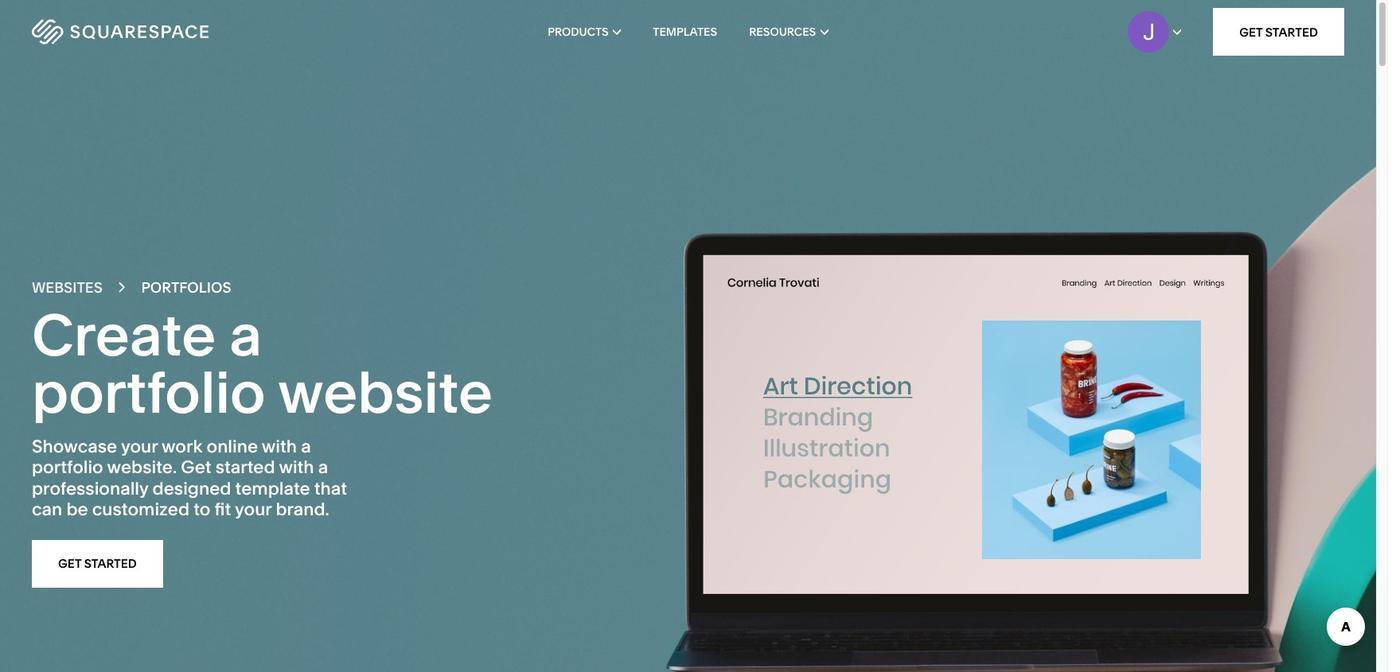 Task type: vqa. For each thing, say whether or not it's contained in the screenshot.
Get
yes



Task type: locate. For each thing, give the bounding box(es) containing it.
squarespace logo image
[[32, 19, 209, 45]]

with up the template
[[262, 436, 297, 458]]

1 horizontal spatial get
[[181, 457, 211, 479]]

a up brand.
[[318, 457, 328, 479]]

1 vertical spatial get started link
[[32, 540, 163, 588]]

2 horizontal spatial get
[[1239, 24, 1263, 39]]

0 vertical spatial portfolio
[[32, 357, 266, 427]]

jars of picked vegetables image
[[982, 321, 1201, 559]]

templates
[[653, 25, 717, 39]]

1 vertical spatial get
[[181, 457, 211, 479]]

work
[[162, 436, 202, 458]]

0 horizontal spatial a
[[229, 300, 262, 370]]

brand.
[[276, 499, 329, 521]]

portfolio up work
[[32, 357, 266, 427]]

a up the template
[[301, 436, 311, 458]]

a down the 'portfolios'
[[229, 300, 262, 370]]

with left the that
[[279, 457, 314, 479]]

a
[[229, 300, 262, 370], [301, 436, 311, 458], [318, 457, 328, 479]]

portfolio up "be"
[[32, 457, 103, 479]]

1 vertical spatial portfolio
[[32, 457, 103, 479]]

website
[[278, 357, 493, 427]]

1 vertical spatial get started
[[58, 556, 137, 572]]

0 vertical spatial your
[[121, 436, 158, 458]]

website.
[[107, 457, 177, 479]]

1 horizontal spatial get started link
[[1213, 8, 1344, 56]]

your right the fit
[[235, 499, 272, 521]]

get started link
[[1213, 8, 1344, 56], [32, 540, 163, 588]]

your left work
[[121, 436, 158, 458]]

0 horizontal spatial get
[[58, 556, 81, 572]]

2 vertical spatial get
[[58, 556, 81, 572]]

your
[[121, 436, 158, 458], [235, 499, 272, 521]]

professionally
[[32, 478, 148, 500]]

2 portfolio from the top
[[32, 457, 103, 479]]

0 horizontal spatial get started
[[58, 556, 137, 572]]

with
[[262, 436, 297, 458], [279, 457, 314, 479]]

1 horizontal spatial a
[[301, 436, 311, 458]]

1 horizontal spatial get started
[[1239, 24, 1318, 39]]

get
[[1239, 24, 1263, 39], [181, 457, 211, 479], [58, 556, 81, 572]]

started
[[1265, 24, 1318, 39], [84, 556, 137, 572]]

0 horizontal spatial started
[[84, 556, 137, 572]]

started
[[215, 457, 275, 479]]

get started
[[1239, 24, 1318, 39], [58, 556, 137, 572]]

1 vertical spatial your
[[235, 499, 272, 521]]

templates link
[[653, 0, 717, 64]]

1 horizontal spatial started
[[1265, 24, 1318, 39]]

portfolio website
[[32, 357, 493, 427]]

portfolio inside showcase your work online with a portfolio website. get started with a professionally designed template that can be customized to fit your brand.
[[32, 457, 103, 479]]

online
[[207, 436, 258, 458]]

showcase
[[32, 436, 117, 458]]

chocolate bars image
[[982, 321, 1201, 559]]

portfolio
[[32, 357, 266, 427], [32, 457, 103, 479]]

that
[[314, 478, 347, 500]]



Task type: describe. For each thing, give the bounding box(es) containing it.
resources button
[[749, 0, 828, 64]]

resources
[[749, 25, 816, 39]]

create
[[32, 300, 216, 370]]

get inside showcase your work online with a portfolio website. get started with a professionally designed template that can be customized to fit your brand.
[[181, 457, 211, 479]]

be
[[66, 499, 88, 521]]

fit
[[215, 499, 231, 521]]

to
[[194, 499, 210, 521]]

2 horizontal spatial a
[[318, 457, 328, 479]]

designed
[[152, 478, 231, 500]]

0 horizontal spatial your
[[121, 436, 158, 458]]

1 portfolio from the top
[[32, 357, 266, 427]]

portfolios
[[141, 279, 231, 297]]

products button
[[548, 0, 621, 64]]

0 vertical spatial get started link
[[1213, 8, 1344, 56]]

0 vertical spatial get started
[[1239, 24, 1318, 39]]

0 horizontal spatial get started link
[[32, 540, 163, 588]]

can
[[32, 499, 62, 521]]

websites link
[[32, 279, 103, 297]]

products
[[548, 25, 609, 39]]

template
[[235, 478, 310, 500]]

showcase your work online with a portfolio website. get started with a professionally designed template that can be customized to fit your brand.
[[32, 436, 347, 521]]

websites
[[32, 279, 103, 297]]

create a
[[32, 300, 262, 370]]

0 vertical spatial started
[[1265, 24, 1318, 39]]

squarespace logo link
[[32, 19, 294, 45]]

0 vertical spatial get
[[1239, 24, 1263, 39]]

1 vertical spatial started
[[84, 556, 137, 572]]

1 horizontal spatial your
[[235, 499, 272, 521]]

customized
[[92, 499, 189, 521]]



